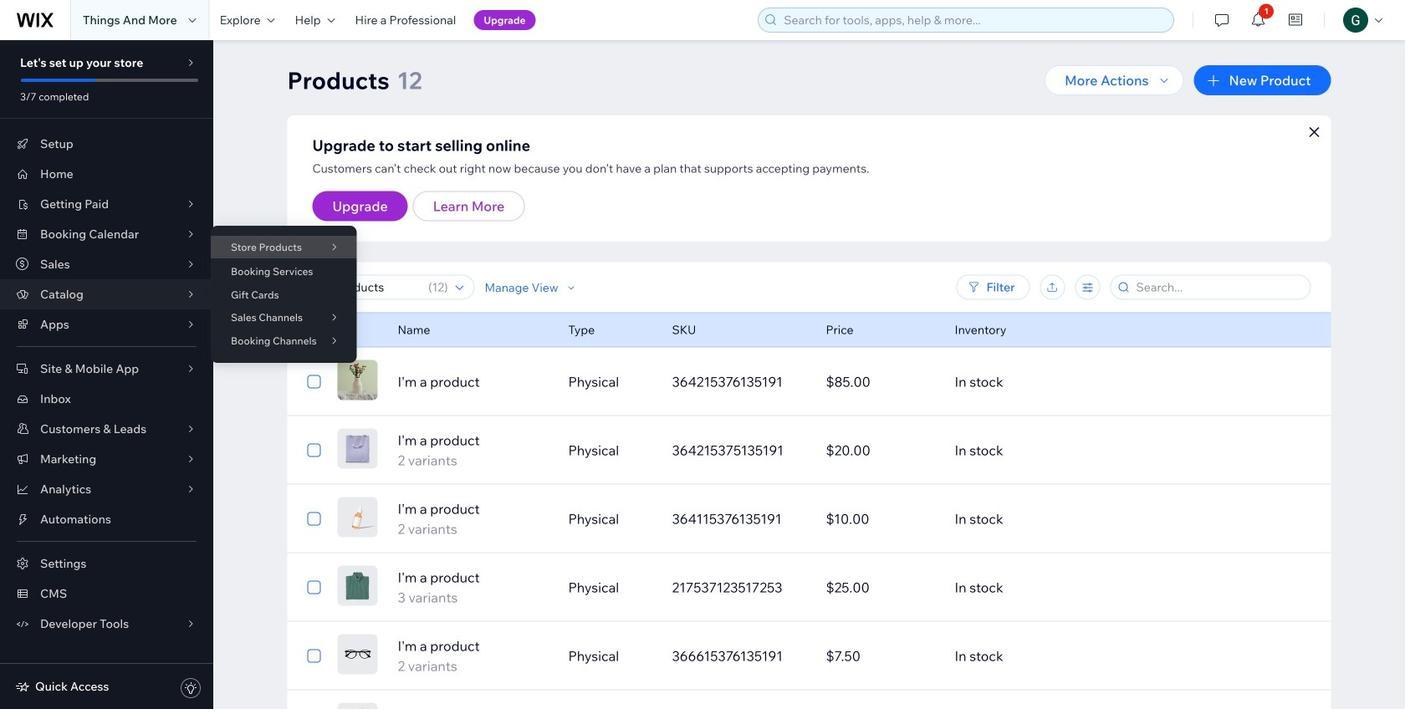 Task type: vqa. For each thing, say whether or not it's contained in the screenshot.
"search for tools, apps, help & more..." field
yes



Task type: locate. For each thing, give the bounding box(es) containing it.
None checkbox
[[307, 320, 321, 340], [307, 509, 321, 529], [307, 646, 321, 666], [307, 320, 321, 340], [307, 509, 321, 529], [307, 646, 321, 666]]

None checkbox
[[307, 372, 321, 392], [307, 440, 321, 460], [307, 577, 321, 598], [307, 372, 321, 392], [307, 440, 321, 460], [307, 577, 321, 598]]

Search... field
[[1131, 276, 1305, 299]]



Task type: describe. For each thing, give the bounding box(es) containing it.
Unsaved view field
[[313, 276, 423, 299]]

Search for tools, apps, help & more... field
[[779, 8, 1169, 32]]

sidebar element
[[0, 40, 213, 709]]



